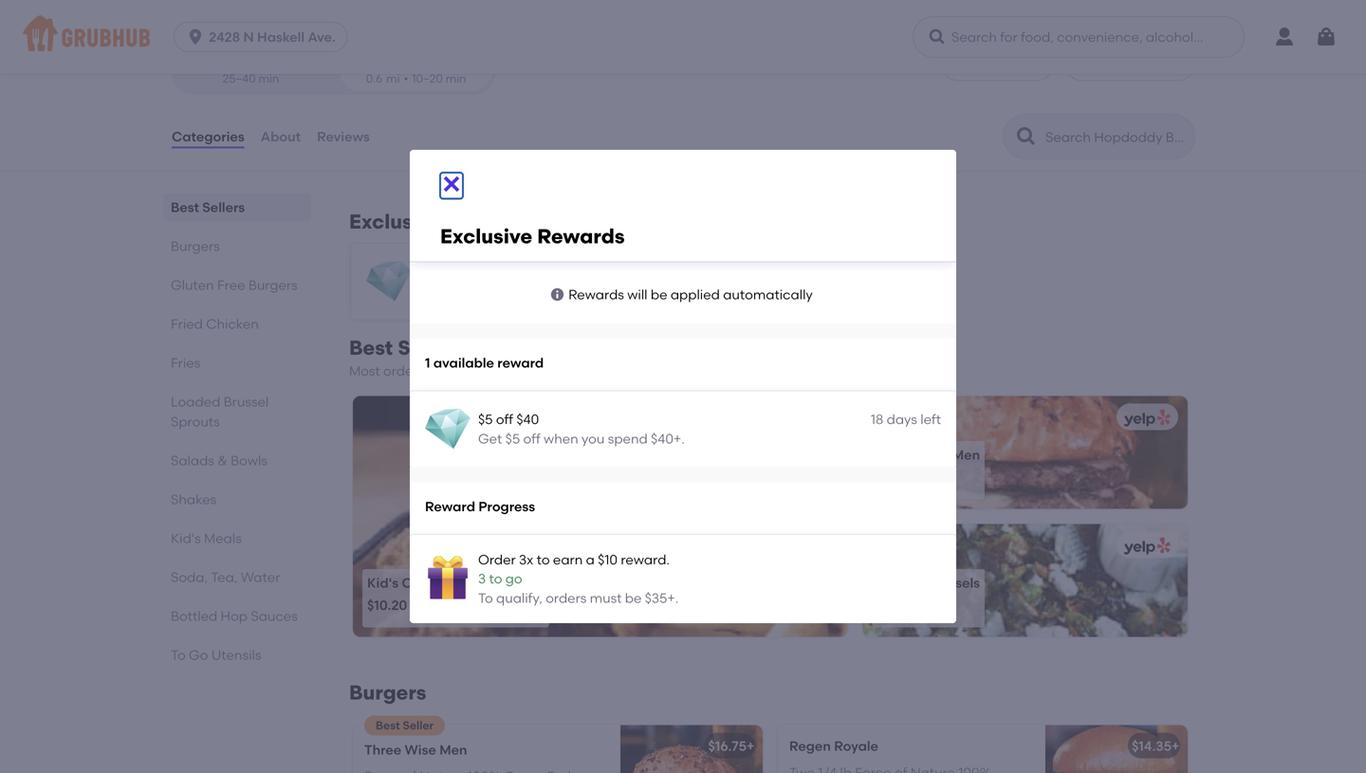Task type: describe. For each thing, give the bounding box(es) containing it.
when
[[544, 431, 578, 447]]

on
[[438, 363, 454, 379]]

good food
[[333, 8, 392, 22]]

2428 n haskell ave. button
[[174, 22, 355, 52]]

men for three wise men
[[439, 742, 467, 758]]

applied
[[671, 286, 720, 303]]

bottled hop sauces
[[171, 608, 298, 624]]

get $5 off when you spend $40+.
[[478, 431, 685, 447]]

gluten
[[171, 277, 214, 293]]

sellers for best sellers
[[202, 199, 245, 215]]

$10 for order 3x to earn a $10 reward. 3 to go to qualify, orders must be $35+.
[[598, 552, 618, 568]]

mi
[[386, 72, 400, 86]]

min inside pickup 0.6 mi • 10–20 min
[[446, 72, 466, 86]]

+ for $16.75 +
[[747, 738, 755, 754]]

days
[[887, 411, 917, 427]]

wise for three wise men $16.75 +
[[917, 447, 949, 463]]

brussel
[[224, 394, 269, 410]]

pickup
[[397, 55, 435, 69]]

salads
[[171, 453, 214, 469]]

1 vertical spatial $5 off $40
[[478, 411, 539, 427]]

$14.35 +
[[1132, 738, 1180, 754]]

will
[[627, 286, 647, 303]]

spend
[[608, 431, 648, 447]]

earn for order 3x to earn a $10 reward. 3 to go to qualify, orders must be $35+.
[[553, 552, 583, 568]]

shakes
[[171, 491, 216, 508]]

get
[[478, 431, 502, 447]]

kid's for kid's chicken tenders meal $10.20
[[367, 575, 399, 591]]

10–20
[[412, 72, 443, 86]]

0 vertical spatial be
[[651, 286, 667, 303]]

group order button
[[1065, 47, 1195, 81]]

to right will
[[714, 283, 727, 299]]

4.5
[[190, 6, 209, 22]]

Search Hopdoddy Burger Bar search field
[[1044, 128, 1189, 146]]

delivery 25–40 min
[[223, 55, 279, 86]]

chicken for kid's
[[402, 575, 455, 591]]

yelp image for buffalo brussels
[[1120, 537, 1171, 555]]

3 for order 3x to earn a $10 reward. 3 to go
[[703, 283, 710, 299]]

tenders
[[458, 575, 509, 591]]

sprouts
[[171, 414, 220, 430]]

option group containing delivery 25–40 min
[[171, 47, 496, 95]]

order 3x to earn a $10 reward. 3 to go to qualify, orders must be $35+.
[[478, 552, 678, 606]]

regen royale
[[789, 738, 878, 754]]

group order
[[1100, 56, 1179, 72]]

$5 inside button
[[419, 264, 434, 280]]

$40 inside "$5 off $40" button
[[458, 264, 482, 280]]

left
[[920, 411, 941, 427]]

about button
[[260, 103, 302, 171]]

2 vertical spatial $5
[[505, 431, 520, 447]]

rewards will be applied automatically
[[568, 286, 813, 303]]

$40+.
[[651, 431, 685, 447]]

buffalo brussels
[[877, 575, 980, 591]]

group
[[1100, 56, 1141, 72]]

(132 ratings)
[[212, 6, 289, 22]]

off inside button
[[437, 264, 455, 280]]

haskell
[[257, 29, 305, 45]]

2 vertical spatial burgers
[[349, 681, 426, 705]]

qualify,
[[496, 590, 542, 606]]

hop
[[221, 608, 248, 624]]

2 horizontal spatial off
[[523, 431, 540, 447]]

$10 for order 3x to earn a $10 reward. 3 to go
[[824, 264, 844, 280]]

meals
[[204, 530, 242, 547]]

loaded brussel sprouts
[[171, 394, 269, 430]]

main navigation navigation
[[0, 0, 1366, 74]]

men for three wise men $16.75 +
[[952, 447, 980, 463]]

royale
[[834, 738, 878, 754]]

see all 2
[[549, 214, 603, 230]]

go
[[189, 647, 208, 663]]

2
[[595, 214, 603, 230]]

loaded
[[171, 394, 220, 410]]

1 horizontal spatial $40
[[516, 411, 539, 427]]

reward
[[497, 355, 544, 371]]

wise for three wise men
[[405, 742, 436, 758]]

1
[[425, 355, 430, 371]]

brussels
[[927, 575, 980, 591]]

all
[[576, 214, 592, 230]]

must
[[590, 590, 622, 606]]

schedule button
[[942, 47, 1053, 81]]

18
[[871, 411, 883, 427]]

$14.35
[[1132, 738, 1172, 754]]

three for three wise men
[[364, 742, 401, 758]]

soda, tea, water
[[171, 569, 280, 585]]

fried
[[171, 316, 203, 332]]

reward. for order 3x to earn a $10 reward. 3 to go
[[848, 264, 897, 280]]

see all 2 button
[[549, 205, 603, 239]]

&
[[217, 453, 228, 469]]

25–40
[[223, 72, 256, 86]]

categories button
[[171, 103, 245, 171]]

chicken for fried
[[206, 316, 259, 332]]

2428
[[209, 29, 240, 45]]

bottled
[[171, 608, 217, 624]]

search icon image
[[1015, 125, 1038, 148]]

$16.75 +
[[708, 738, 755, 754]]

18 days left
[[871, 411, 941, 427]]

go for order 3x to earn a $10 reward. 3 to go to qualify, orders must be $35+.
[[505, 571, 522, 587]]

three wise men
[[364, 742, 467, 758]]

seller
[[403, 718, 434, 732]]

83
[[301, 6, 317, 22]]

reviews
[[317, 128, 370, 145]]



Task type: vqa. For each thing, say whether or not it's contained in the screenshot.
the La Fuente Mexican Food icon
no



Task type: locate. For each thing, give the bounding box(es) containing it.
0 horizontal spatial 3x
[[519, 552, 533, 568]]

0 horizontal spatial reward.
[[621, 552, 670, 568]]

chicken up $10.20
[[402, 575, 455, 591]]

0 horizontal spatial chicken
[[206, 316, 259, 332]]

orders
[[546, 590, 587, 606]]

1 vertical spatial $5
[[478, 411, 493, 427]]

0 horizontal spatial wise
[[405, 742, 436, 758]]

2 horizontal spatial +
[[1172, 738, 1180, 754]]

1 horizontal spatial kid's
[[367, 575, 399, 591]]

to up the automatically
[[762, 264, 775, 280]]

yelp image inside buffalo brussels button
[[1120, 537, 1171, 555]]

bowls
[[231, 453, 267, 469]]

star icon image
[[171, 5, 190, 24]]

0 horizontal spatial three
[[364, 742, 401, 758]]

rewards image up best sellers most ordered on grubhub
[[366, 259, 412, 305]]

3x for order 3x to earn a $10 reward. 3 to go to qualify, orders must be $35+.
[[519, 552, 533, 568]]

schedule
[[977, 56, 1037, 72]]

chicken inside kid's chicken tenders meal $10.20
[[402, 575, 455, 591]]

buffalo brussels button
[[863, 524, 1188, 637]]

go up qualify,
[[505, 571, 522, 587]]

1 vertical spatial off
[[496, 411, 513, 427]]

0 vertical spatial off
[[437, 264, 455, 280]]

order inside order 3x to earn a $10 reward. 3 to go to qualify, orders must be $35+.
[[478, 552, 516, 568]]

1 horizontal spatial a
[[812, 264, 821, 280]]

wise down left
[[917, 447, 949, 463]]

fried chicken
[[171, 316, 259, 332]]

min down delivery
[[258, 72, 279, 86]]

1 min from the left
[[258, 72, 279, 86]]

0 horizontal spatial $5
[[419, 264, 434, 280]]

0 horizontal spatial sellers
[[202, 199, 245, 215]]

rewards image inside "$5 off $40" button
[[366, 259, 412, 305]]

$10 inside order 3x to earn a $10 reward. 3 to go
[[824, 264, 844, 280]]

earn up the automatically
[[779, 264, 809, 280]]

0 vertical spatial reward.
[[848, 264, 897, 280]]

0 vertical spatial $5
[[419, 264, 434, 280]]

option group
[[171, 47, 496, 95]]

1 horizontal spatial +
[[916, 469, 924, 485]]

0 vertical spatial best
[[171, 199, 199, 215]]

earn for order 3x to earn a $10 reward. 3 to go
[[779, 264, 809, 280]]

1 horizontal spatial $5
[[478, 411, 493, 427]]

1 horizontal spatial wise
[[917, 447, 949, 463]]

0 vertical spatial $16.75
[[877, 469, 916, 485]]

be right will
[[651, 286, 667, 303]]

0 vertical spatial to
[[478, 590, 493, 606]]

kid's inside kid's chicken tenders meal $10.20
[[367, 575, 399, 591]]

1 vertical spatial $10
[[598, 552, 618, 568]]

chicken
[[206, 316, 259, 332], [402, 575, 455, 591]]

go
[[730, 283, 747, 299], [505, 571, 522, 587]]

kid's meals
[[171, 530, 242, 547]]

1 vertical spatial wise
[[405, 742, 436, 758]]

three wise men image
[[620, 725, 763, 773]]

wise inside three wise men $16.75 +
[[917, 447, 949, 463]]

$10
[[824, 264, 844, 280], [598, 552, 618, 568]]

1 horizontal spatial go
[[730, 283, 747, 299]]

1 horizontal spatial 3
[[703, 283, 710, 299]]

to inside order 3x to earn a $10 reward. 3 to go to qualify, orders must be $35+.
[[478, 590, 493, 606]]

$10.20
[[367, 597, 407, 613]]

$5 off $40 up get
[[478, 411, 539, 427]]

0 vertical spatial rewards image
[[650, 259, 695, 305]]

utensils
[[211, 647, 261, 663]]

to
[[478, 590, 493, 606], [171, 647, 186, 663]]

a inside order 3x to earn a $10 reward. 3 to go
[[812, 264, 821, 280]]

to left qualify,
[[478, 590, 493, 606]]

sellers down categories button
[[202, 199, 245, 215]]

to
[[762, 264, 775, 280], [714, 283, 727, 299], [537, 552, 550, 568], [489, 571, 502, 587]]

min right 10–20
[[446, 72, 466, 86]]

best left the seller
[[376, 718, 400, 732]]

1 horizontal spatial rewards image
[[425, 406, 471, 452]]

rewards image right will
[[650, 259, 695, 305]]

salads & bowls
[[171, 453, 267, 469]]

1 vertical spatial a
[[586, 552, 595, 568]]

sellers inside best sellers most ordered on grubhub
[[398, 336, 464, 360]]

0 horizontal spatial a
[[586, 552, 595, 568]]

best seller
[[376, 718, 434, 732]]

burgers
[[171, 238, 220, 254], [248, 277, 298, 293], [349, 681, 426, 705]]

delivery
[[228, 55, 273, 69]]

wise down the seller
[[405, 742, 436, 758]]

0 vertical spatial order
[[703, 264, 741, 280]]

0 horizontal spatial $10
[[598, 552, 618, 568]]

0 horizontal spatial rewards image
[[366, 259, 412, 305]]

regen royale image
[[1045, 725, 1188, 773]]

•
[[404, 72, 408, 86]]

gluten free burgers
[[171, 277, 298, 293]]

0 horizontal spatial rewards image
[[425, 556, 471, 602]]

1 horizontal spatial sellers
[[398, 336, 464, 360]]

yelp image
[[1120, 409, 1171, 427], [1120, 537, 1171, 555]]

go inside order 3x to earn a $10 reward. 3 to go to qualify, orders must be $35+.
[[505, 571, 522, 587]]

grubhub
[[457, 363, 515, 379]]

$5 up get
[[478, 411, 493, 427]]

earn up orders
[[553, 552, 583, 568]]

order
[[703, 264, 741, 280], [478, 552, 516, 568]]

sellers up on
[[398, 336, 464, 360]]

1 vertical spatial $16.75
[[708, 738, 747, 754]]

2 min from the left
[[446, 72, 466, 86]]

3 inside order 3x to earn a $10 reward. 3 to go to qualify, orders must be $35+.
[[478, 571, 486, 587]]

1 horizontal spatial men
[[952, 447, 980, 463]]

0 horizontal spatial $16.75
[[708, 738, 747, 754]]

$5 off $40 up best sellers most ordered on grubhub
[[419, 264, 482, 280]]

$16.75 left regen
[[708, 738, 747, 754]]

$5 off $40 button
[[351, 244, 623, 320]]

three down best seller
[[364, 742, 401, 758]]

$16.75 down 'days'
[[877, 469, 916, 485]]

0.6
[[366, 72, 382, 86]]

rewards
[[446, 210, 534, 234], [537, 224, 625, 249], [568, 286, 624, 303]]

1 horizontal spatial min
[[446, 72, 466, 86]]

men inside three wise men $16.75 +
[[952, 447, 980, 463]]

reward
[[425, 498, 475, 515]]

kid's left meals
[[171, 530, 201, 547]]

3x inside order 3x to earn a $10 reward. 3 to go
[[744, 264, 759, 280]]

a up the automatically
[[812, 264, 821, 280]]

$35+.
[[645, 590, 678, 606]]

0 horizontal spatial earn
[[553, 552, 583, 568]]

1 vertical spatial burgers
[[248, 277, 298, 293]]

most
[[349, 363, 380, 379]]

svg image inside the schedule button
[[958, 56, 973, 71]]

3 left "meal"
[[478, 571, 486, 587]]

3x inside order 3x to earn a $10 reward. 3 to go to qualify, orders must be $35+.
[[519, 552, 533, 568]]

order up tenders
[[478, 552, 516, 568]]

to up qualify,
[[489, 571, 502, 587]]

2 yelp image from the top
[[1120, 537, 1171, 555]]

$5 off $40
[[419, 264, 482, 280], [478, 411, 539, 427]]

2428 n haskell ave.
[[209, 29, 336, 45]]

1 horizontal spatial be
[[651, 286, 667, 303]]

three wise men $16.75 +
[[877, 447, 980, 485]]

1 vertical spatial three
[[364, 742, 401, 758]]

fries
[[171, 355, 200, 371]]

2 vertical spatial off
[[523, 431, 540, 447]]

1 vertical spatial go
[[505, 571, 522, 587]]

(132
[[212, 6, 237, 22]]

order inside order 3x to earn a $10 reward. 3 to go
[[703, 264, 741, 280]]

best for best seller
[[376, 718, 400, 732]]

kid's chicken tenders meal $10.20
[[367, 575, 544, 613]]

1 vertical spatial sellers
[[398, 336, 464, 360]]

soda,
[[171, 569, 208, 585]]

earn inside order 3x to earn a $10 reward. 3 to go to qualify, orders must be $35+.
[[553, 552, 583, 568]]

ratings)
[[240, 6, 289, 22]]

0 horizontal spatial kid's
[[171, 530, 201, 547]]

svg image
[[186, 28, 205, 46]]

chicken down free
[[206, 316, 259, 332]]

1 horizontal spatial burgers
[[248, 277, 298, 293]]

$16.75
[[877, 469, 916, 485], [708, 738, 747, 754]]

1 vertical spatial order
[[478, 552, 516, 568]]

earn inside order 3x to earn a $10 reward. 3 to go
[[779, 264, 809, 280]]

three inside three wise men $16.75 +
[[877, 447, 914, 463]]

0 horizontal spatial burgers
[[171, 238, 220, 254]]

svg image
[[1315, 26, 1338, 48], [928, 28, 947, 46], [958, 56, 973, 71], [440, 173, 463, 196], [550, 287, 565, 302]]

+ inside three wise men $16.75 +
[[916, 469, 924, 485]]

0 horizontal spatial to
[[171, 647, 186, 663]]

a up must
[[586, 552, 595, 568]]

good
[[333, 8, 364, 22]]

1 horizontal spatial reward.
[[848, 264, 897, 280]]

wise
[[917, 447, 949, 463], [405, 742, 436, 758]]

best for best sellers most ordered on grubhub
[[349, 336, 393, 360]]

1 vertical spatial rewards image
[[425, 556, 471, 602]]

0 horizontal spatial off
[[437, 264, 455, 280]]

1 vertical spatial rewards image
[[425, 406, 471, 452]]

0 vertical spatial wise
[[917, 447, 949, 463]]

0 horizontal spatial 3
[[478, 571, 486, 587]]

yelp image for three wise men
[[1120, 409, 1171, 427]]

0 horizontal spatial min
[[258, 72, 279, 86]]

$40 up available
[[458, 264, 482, 280]]

rewards image left get
[[425, 406, 471, 452]]

+ for $14.35 +
[[1172, 738, 1180, 754]]

1 horizontal spatial $16.75
[[877, 469, 916, 485]]

0 horizontal spatial order
[[478, 552, 516, 568]]

0 vertical spatial go
[[730, 283, 747, 299]]

2 vertical spatial best
[[376, 718, 400, 732]]

1 vertical spatial best
[[349, 336, 393, 360]]

1 vertical spatial reward.
[[621, 552, 670, 568]]

order for order 3x to earn a $10 reward. 3 to go to qualify, orders must be $35+.
[[478, 552, 516, 568]]

3x up "meal"
[[519, 552, 533, 568]]

3 inside order 3x to earn a $10 reward. 3 to go
[[703, 283, 710, 299]]

1 horizontal spatial 3x
[[744, 264, 759, 280]]

$5 up best sellers most ordered on grubhub
[[419, 264, 434, 280]]

1 vertical spatial men
[[439, 742, 467, 758]]

rewards image
[[366, 259, 412, 305], [425, 406, 471, 452]]

0 vertical spatial yelp image
[[1120, 409, 1171, 427]]

1 vertical spatial earn
[[553, 552, 583, 568]]

1 vertical spatial 3x
[[519, 552, 533, 568]]

food
[[367, 8, 392, 22]]

kid's up $10.20
[[367, 575, 399, 591]]

off
[[437, 264, 455, 280], [496, 411, 513, 427], [523, 431, 540, 447]]

1 horizontal spatial earn
[[779, 264, 809, 280]]

regen
[[789, 738, 831, 754]]

order up applied
[[703, 264, 741, 280]]

go for order 3x to earn a $10 reward. 3 to go
[[730, 283, 747, 299]]

0 vertical spatial sellers
[[202, 199, 245, 215]]

$5 off $40 inside button
[[419, 264, 482, 280]]

ave.
[[308, 29, 336, 45]]

1 horizontal spatial off
[[496, 411, 513, 427]]

1 horizontal spatial order
[[703, 264, 741, 280]]

1 horizontal spatial rewards image
[[650, 259, 695, 305]]

earn
[[779, 264, 809, 280], [553, 552, 583, 568]]

reward. inside order 3x to earn a $10 reward. 3 to go to qualify, orders must be $35+.
[[621, 552, 670, 568]]

1 vertical spatial be
[[625, 590, 642, 606]]

be inside order 3x to earn a $10 reward. 3 to go to qualify, orders must be $35+.
[[625, 590, 642, 606]]

kid's for kid's meals
[[171, 530, 201, 547]]

$16.75 inside three wise men $16.75 +
[[877, 469, 916, 485]]

order for order 3x to earn a $10 reward. 3 to go
[[703, 264, 741, 280]]

0 vertical spatial men
[[952, 447, 980, 463]]

$10 inside order 3x to earn a $10 reward. 3 to go to qualify, orders must be $35+.
[[598, 552, 618, 568]]

rewards image
[[650, 259, 695, 305], [425, 556, 471, 602]]

1 yelp image from the top
[[1120, 409, 1171, 427]]

off up get
[[496, 411, 513, 427]]

n
[[243, 29, 254, 45]]

0 vertical spatial rewards image
[[366, 259, 412, 305]]

best
[[171, 199, 199, 215], [349, 336, 393, 360], [376, 718, 400, 732]]

best up most
[[349, 336, 393, 360]]

a inside order 3x to earn a $10 reward. 3 to go to qualify, orders must be $35+.
[[586, 552, 595, 568]]

best sellers
[[171, 199, 245, 215]]

about
[[261, 128, 301, 145]]

min inside delivery 25–40 min
[[258, 72, 279, 86]]

exclusive rewards
[[349, 210, 534, 234], [440, 224, 625, 249]]

rewards image right $10.20
[[425, 556, 471, 602]]

best down categories button
[[171, 199, 199, 215]]

to up "meal"
[[537, 552, 550, 568]]

order
[[1144, 56, 1179, 72]]

go inside order 3x to earn a $10 reward. 3 to go
[[730, 283, 747, 299]]

2 horizontal spatial burgers
[[349, 681, 426, 705]]

0 vertical spatial $40
[[458, 264, 482, 280]]

3x for order 3x to earn a $10 reward. 3 to go
[[744, 264, 759, 280]]

1 vertical spatial yelp image
[[1120, 537, 1171, 555]]

1 horizontal spatial $10
[[824, 264, 844, 280]]

tea,
[[211, 569, 238, 585]]

three for three wise men $16.75 +
[[877, 447, 914, 463]]

best for best sellers
[[171, 199, 199, 215]]

be right must
[[625, 590, 642, 606]]

$40 up get $5 off when you spend $40+.
[[516, 411, 539, 427]]

2 horizontal spatial $5
[[505, 431, 520, 447]]

sauces
[[251, 608, 298, 624]]

three down 'days'
[[877, 447, 914, 463]]

best inside best sellers most ordered on grubhub
[[349, 336, 393, 360]]

0 vertical spatial burgers
[[171, 238, 220, 254]]

1 horizontal spatial to
[[478, 590, 493, 606]]

reward. inside order 3x to earn a $10 reward. 3 to go
[[848, 264, 897, 280]]

0 vertical spatial $10
[[824, 264, 844, 280]]

a for order 3x to earn a $10 reward. 3 to go
[[812, 264, 821, 280]]

0 vertical spatial $5 off $40
[[419, 264, 482, 280]]

0 horizontal spatial go
[[505, 571, 522, 587]]

meal
[[512, 575, 544, 591]]

to left "go" at left
[[171, 647, 186, 663]]

available
[[433, 355, 494, 371]]

burgers right free
[[248, 277, 298, 293]]

a
[[812, 264, 821, 280], [586, 552, 595, 568]]

3 for order 3x to earn a $10 reward. 3 to go to qualify, orders must be $35+.
[[478, 571, 486, 587]]

burgers up best seller
[[349, 681, 426, 705]]

progress
[[478, 498, 535, 515]]

burgers up gluten at the top left of page
[[171, 238, 220, 254]]

sellers for best sellers most ordered on grubhub
[[398, 336, 464, 360]]

0 vertical spatial three
[[877, 447, 914, 463]]

a for order 3x to earn a $10 reward. 3 to go to qualify, orders must be $35+.
[[586, 552, 595, 568]]

reward progress
[[425, 498, 535, 515]]

people icon image
[[1081, 56, 1096, 71]]

best sellers most ordered on grubhub
[[349, 336, 515, 379]]

you
[[582, 431, 605, 447]]

0 vertical spatial 3
[[703, 283, 710, 299]]

0 horizontal spatial $40
[[458, 264, 482, 280]]

0 horizontal spatial men
[[439, 742, 467, 758]]

1 vertical spatial $40
[[516, 411, 539, 427]]

1 vertical spatial 3
[[478, 571, 486, 587]]

$5 right get
[[505, 431, 520, 447]]

1 vertical spatial to
[[171, 647, 186, 663]]

reward. for order 3x to earn a $10 reward. 3 to go to qualify, orders must be $35+.
[[621, 552, 670, 568]]

pickup 0.6 mi • 10–20 min
[[366, 55, 466, 86]]

3x
[[744, 264, 759, 280], [519, 552, 533, 568]]

$40
[[458, 264, 482, 280], [516, 411, 539, 427]]

see
[[549, 214, 573, 230]]

buffalo
[[877, 575, 924, 591]]

0 vertical spatial 3x
[[744, 264, 759, 280]]

1 horizontal spatial three
[[877, 447, 914, 463]]

3 left the automatically
[[703, 283, 710, 299]]

automatically
[[723, 286, 813, 303]]

off up best sellers most ordered on grubhub
[[437, 264, 455, 280]]

3x up the automatically
[[744, 264, 759, 280]]

0 vertical spatial chicken
[[206, 316, 259, 332]]

go right applied
[[730, 283, 747, 299]]

off left the "when"
[[523, 431, 540, 447]]

reviews button
[[316, 103, 371, 171]]

reward.
[[848, 264, 897, 280], [621, 552, 670, 568]]



